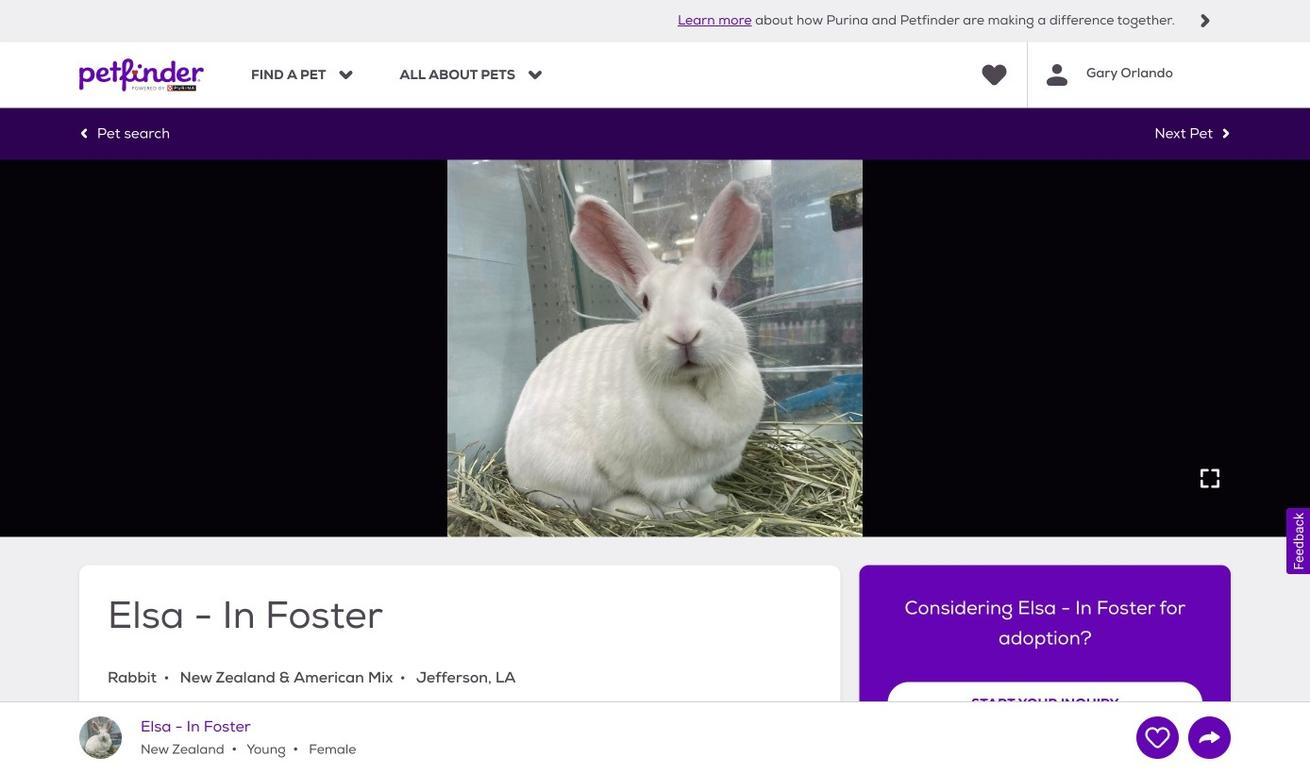 Task type: locate. For each thing, give the bounding box(es) containing it.
main content
[[0, 108, 1310, 774]]

pet physical characteristics element
[[108, 733, 812, 757]]

elsa - in foster, an adoptable new zealand & american mix in jefferson, la_image-1 image
[[447, 160, 863, 537]]

pet type element
[[108, 666, 516, 690]]

elsa - in foster image
[[79, 717, 122, 760]]



Task type: vqa. For each thing, say whether or not it's contained in the screenshot.
the Search Terrier, Kitten, etc. text box
no



Task type: describe. For each thing, give the bounding box(es) containing it.
petfinder home image
[[79, 42, 204, 108]]



